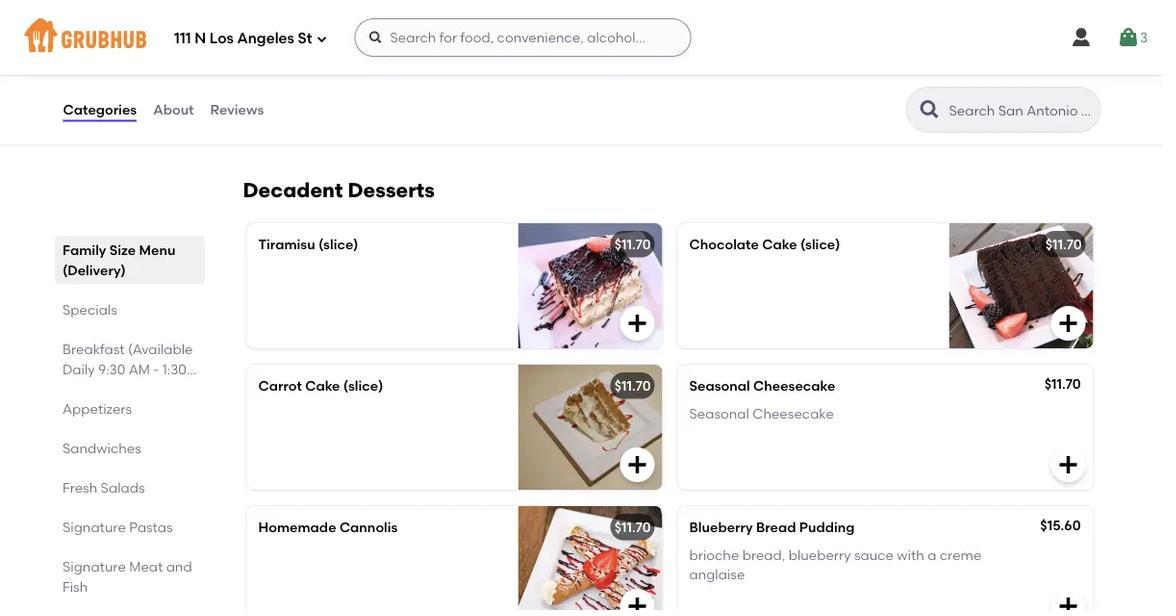 Task type: vqa. For each thing, say whether or not it's contained in the screenshot.
"Child'S Spaghetti With Meatball Plate"
yes



Task type: describe. For each thing, give the bounding box(es) containing it.
chocolate cake (slice) image
[[949, 223, 1094, 348]]

$11.70 for carrot cake (slice)
[[615, 378, 651, 394]]

cannolis
[[340, 519, 398, 536]]

(slice) for carrot cake (slice)
[[343, 378, 383, 394]]

signature pastas
[[62, 519, 172, 535]]

(slice) right tiramisu
[[319, 236, 359, 253]]

pm)
[[62, 381, 87, 398]]

angeles
[[237, 30, 294, 47]]

child's spaghetti with meatball plate
[[258, 27, 504, 43]]

and
[[166, 558, 192, 575]]

111 n los angeles st
[[174, 30, 312, 47]]

about
[[153, 101, 194, 118]]

menu
[[139, 242, 175, 258]]

blueberry bread pudding
[[690, 519, 855, 536]]

n
[[195, 30, 206, 47]]

$11.70 for tiramisu (slice)
[[615, 236, 651, 253]]

categories
[[63, 101, 137, 118]]

fish
[[62, 578, 87, 595]]

appetizers
[[62, 400, 131, 417]]

daily
[[62, 361, 94, 377]]

tiramisu (slice) image
[[518, 223, 663, 348]]

pastas
[[129, 519, 172, 535]]

main navigation navigation
[[0, 0, 1164, 75]]

-
[[153, 361, 159, 377]]

1 horizontal spatial svg image
[[626, 312, 649, 335]]

homemade cannolis
[[258, 519, 398, 536]]

sandwiches tab
[[62, 438, 197, 458]]

breakfast
[[62, 341, 124, 357]]

family size menu (delivery)
[[62, 242, 175, 278]]

$11.70 for homemade cannolis
[[615, 519, 651, 536]]

$11.70 for chocolate cake (slice)
[[1046, 236, 1082, 253]]

anglaise
[[690, 566, 745, 582]]

(slice) for chocolate cake (slice)
[[801, 236, 841, 253]]

family size menu (delivery) tab
[[62, 240, 197, 280]]

fresh salads
[[62, 479, 144, 496]]

with inside brioche bread, blueberry sauce with a creme anglaise
[[897, 547, 925, 563]]

carrot cake (slice)
[[258, 378, 383, 394]]

1 seasonal cheesecake from the top
[[690, 378, 836, 394]]

breakfast (available daily 9:30 am - 1:30 pm) appetizers
[[62, 341, 192, 417]]

meatball
[[407, 27, 466, 43]]

breakfast (available daily 9:30 am - 1:30 pm) tab
[[62, 339, 197, 398]]

signature meat and fish tab
[[62, 556, 197, 597]]

cake for chocolate
[[763, 236, 797, 253]]

appetizers tab
[[62, 399, 197, 419]]

Search San Antonio Winery Los Angeles search field
[[947, 101, 1095, 119]]

111
[[174, 30, 191, 47]]

categories button
[[62, 75, 138, 144]]



Task type: locate. For each thing, give the bounding box(es) containing it.
homemade cannolis image
[[518, 506, 663, 611]]

cake right carrot
[[305, 378, 340, 394]]

2 horizontal spatial svg image
[[1117, 26, 1140, 49]]

with left 'meatball'
[[375, 27, 403, 43]]

1 seasonal from the top
[[690, 378, 750, 394]]

1 vertical spatial seasonal
[[690, 405, 750, 421]]

0 horizontal spatial cake
[[305, 378, 340, 394]]

0 vertical spatial signature
[[62, 519, 125, 535]]

meat
[[129, 558, 162, 575]]

1 vertical spatial with
[[897, 547, 925, 563]]

with
[[375, 27, 403, 43], [897, 547, 925, 563]]

3 button
[[1117, 20, 1148, 55]]

0 horizontal spatial svg image
[[368, 30, 383, 45]]

child's
[[258, 27, 304, 43]]

1 vertical spatial cheesecake
[[753, 405, 834, 421]]

carrot
[[258, 378, 302, 394]]

Search for food, convenience, alcohol... search field
[[355, 18, 691, 57]]

2 signature from the top
[[62, 558, 125, 575]]

blueberry
[[789, 547, 851, 563]]

salads
[[100, 479, 144, 496]]

st
[[298, 30, 312, 47]]

spaghetti
[[307, 27, 372, 43]]

svg image inside 3 button
[[1117, 26, 1140, 49]]

1 signature from the top
[[62, 519, 125, 535]]

0 vertical spatial with
[[375, 27, 403, 43]]

1 vertical spatial signature
[[62, 558, 125, 575]]

signature
[[62, 519, 125, 535], [62, 558, 125, 575]]

chocolate cake (slice)
[[690, 236, 841, 253]]

(slice) right chocolate
[[801, 236, 841, 253]]

family
[[62, 242, 106, 258]]

1 horizontal spatial cake
[[763, 236, 797, 253]]

svg image
[[1117, 26, 1140, 49], [368, 30, 383, 45], [626, 312, 649, 335]]

los
[[210, 30, 234, 47]]

(slice)
[[319, 236, 359, 253], [801, 236, 841, 253], [343, 378, 383, 394]]

1 vertical spatial cake
[[305, 378, 340, 394]]

search icon image
[[919, 98, 942, 121]]

fresh
[[62, 479, 97, 496]]

cake for carrot
[[305, 378, 340, 394]]

signature meat and fish
[[62, 558, 192, 595]]

signature inside signature meat and fish
[[62, 558, 125, 575]]

desserts
[[348, 178, 435, 203]]

specials tab
[[62, 299, 197, 320]]

sandwiches
[[62, 440, 141, 456]]

2 seasonal cheesecake from the top
[[690, 405, 834, 421]]

$15.60
[[1041, 517, 1081, 534]]

homemade
[[258, 519, 336, 536]]

cheesecake
[[754, 378, 836, 394], [753, 405, 834, 421]]

0 vertical spatial cake
[[763, 236, 797, 253]]

pudding
[[800, 519, 855, 536]]

svg image
[[1070, 26, 1093, 49], [316, 33, 328, 45], [1057, 312, 1080, 335], [626, 453, 649, 476], [1057, 453, 1080, 476], [626, 595, 649, 611], [1057, 595, 1080, 611]]

$18.98
[[611, 27, 651, 43]]

seasonal cheesecake
[[690, 378, 836, 394], [690, 405, 834, 421]]

tiramisu
[[258, 236, 315, 253]]

signature pastas tab
[[62, 517, 197, 537]]

child's spaghetti with meatball plate image
[[518, 14, 663, 139]]

cake
[[763, 236, 797, 253], [305, 378, 340, 394]]

seasonal
[[690, 378, 750, 394], [690, 405, 750, 421]]

fresh salads tab
[[62, 477, 197, 498]]

1 vertical spatial seasonal cheesecake
[[690, 405, 834, 421]]

signature down fresh salads
[[62, 519, 125, 535]]

0 horizontal spatial with
[[375, 27, 403, 43]]

(slice) right carrot
[[343, 378, 383, 394]]

creme
[[940, 547, 982, 563]]

$11.70
[[615, 236, 651, 253], [1046, 236, 1082, 253], [1045, 376, 1081, 392], [615, 378, 651, 394], [615, 519, 651, 536]]

signature for signature meat and fish
[[62, 558, 125, 575]]

cake right chocolate
[[763, 236, 797, 253]]

brioche
[[690, 547, 739, 563]]

am
[[128, 361, 150, 377]]

reviews button
[[209, 75, 265, 144]]

0 vertical spatial seasonal cheesecake
[[690, 378, 836, 394]]

a
[[928, 547, 937, 563]]

bread
[[756, 519, 796, 536]]

signature for signature pastas
[[62, 519, 125, 535]]

size
[[109, 242, 135, 258]]

signature up fish
[[62, 558, 125, 575]]

3
[[1140, 29, 1148, 46]]

brioche bread, blueberry sauce with a creme anglaise
[[690, 547, 982, 582]]

0 vertical spatial cheesecake
[[754, 378, 836, 394]]

about button
[[152, 75, 195, 144]]

plate
[[469, 27, 504, 43]]

chocolate
[[690, 236, 759, 253]]

(delivery)
[[62, 262, 125, 278]]

reviews
[[210, 101, 264, 118]]

tiramisu (slice)
[[258, 236, 359, 253]]

9:30
[[98, 361, 125, 377]]

1 horizontal spatial with
[[897, 547, 925, 563]]

0 vertical spatial seasonal
[[690, 378, 750, 394]]

with left a
[[897, 547, 925, 563]]

specials
[[62, 301, 117, 318]]

carrot cake (slice) image
[[518, 365, 663, 490]]

1:30
[[162, 361, 186, 377]]

sauce
[[855, 547, 894, 563]]

bread,
[[743, 547, 786, 563]]

(available
[[127, 341, 192, 357]]

blueberry
[[690, 519, 753, 536]]

decadent
[[243, 178, 343, 203]]

2 seasonal from the top
[[690, 405, 750, 421]]

decadent desserts
[[243, 178, 435, 203]]



